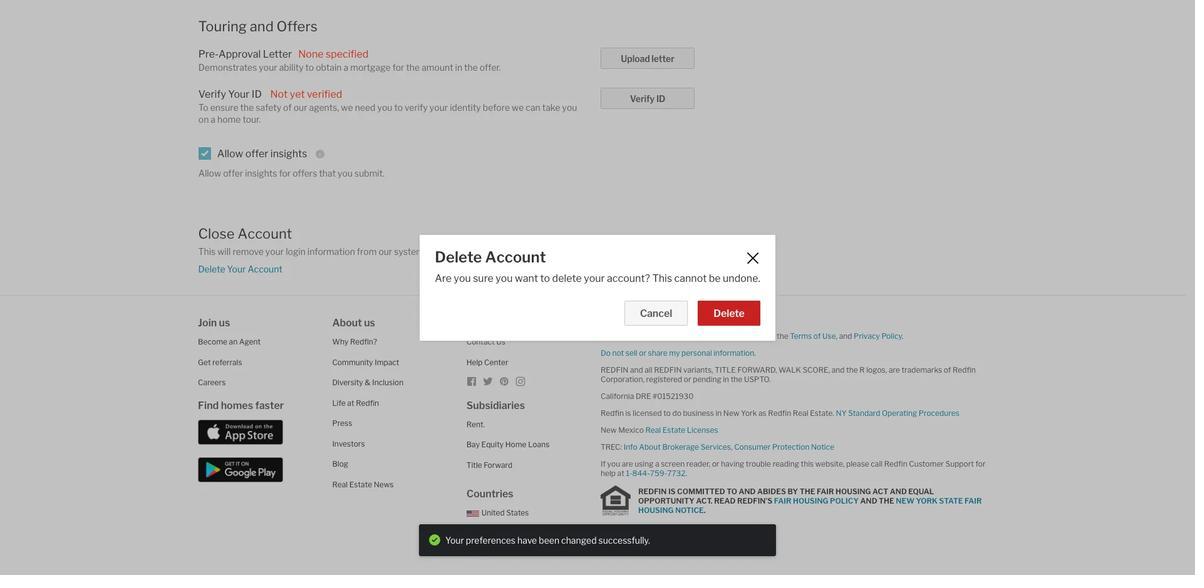 Task type: describe. For each thing, give the bounding box(es) containing it.
0 horizontal spatial real
[[332, 480, 348, 489]]

equal housing opportunity image
[[601, 486, 631, 516]]

offer for allow offer insights for offers that you submit.
[[223, 168, 243, 178]]

. right screen
[[686, 469, 687, 478]]

impact
[[375, 358, 399, 367]]

0 horizontal spatial estate
[[349, 480, 372, 489]]

agree
[[746, 332, 766, 341]]

this inside delete account dialog
[[652, 272, 672, 284]]

redfin inside redfin and all redfin variants, title forward, walk score, and the r logos, are trademarks of redfin corporation, registered or pending in the uspto.
[[953, 365, 976, 375]]

amount
[[422, 62, 453, 73]]

housing inside "new york state fair housing notice"
[[638, 505, 674, 515]]

do not sell or share my personal information .
[[601, 349, 756, 358]]

touring and offers
[[198, 18, 318, 34]]

1 vertical spatial ,
[[731, 442, 733, 452]]

community
[[332, 358, 373, 367]]

your inside your preferences have been changed successfully. section
[[445, 535, 464, 545]]

use
[[823, 332, 836, 341]]

the left offer.
[[464, 62, 478, 73]]

subsidiaries
[[467, 400, 525, 411]]

redfin.
[[667, 315, 692, 324]]

are inside redfin and all redfin variants, title forward, walk score, and the r logos, are trademarks of redfin corporation, registered or pending in the uspto.
[[889, 365, 900, 375]]

redfin and all redfin variants, title forward, walk score, and the r logos, are trademarks of redfin corporation, registered or pending in the uspto.
[[601, 365, 976, 384]]

1 will from the left
[[218, 246, 231, 257]]

1 horizontal spatial real
[[646, 426, 661, 435]]

verify for verify id
[[630, 93, 655, 104]]

why redfin?
[[332, 337, 377, 347]]

to ensure the safety of our agents, we need you to verify your identity before we can take you on a home tour.
[[198, 102, 577, 125]]

account for close
[[238, 225, 292, 242]]

diversity & inclusion button
[[332, 378, 404, 387]]

dre
[[636, 392, 651, 401]]

an
[[229, 337, 238, 347]]

are inside the if you are using a screen reader, or having trouble reading this website, please call redfin customer support for help at
[[622, 459, 633, 469]]

to inside the pre-approval letter none specified demonstrates your ability to obtain a mortgage for the amount in the offer.
[[305, 62, 314, 73]]

redfin pinterest image
[[499, 377, 509, 387]]

you inside the if you are using a screen reader, or having trouble reading this website, please call redfin customer support for help at
[[607, 459, 620, 469]]

1 horizontal spatial the
[[879, 496, 895, 505]]

you right 'that'
[[338, 168, 353, 178]]

2 vertical spatial in
[[716, 409, 722, 418]]

redfin down the &
[[356, 398, 379, 408]]

reserved.
[[726, 315, 759, 324]]

delete button
[[698, 300, 760, 325]]

allow for allow offer insights
[[217, 148, 243, 159]]

1 horizontal spatial estate
[[663, 426, 686, 435]]

1 horizontal spatial housing
[[793, 496, 829, 505]]

us for about us
[[364, 317, 375, 329]]

0 horizontal spatial about
[[332, 317, 362, 329]]

the left amount
[[406, 62, 420, 73]]

system
[[394, 246, 424, 257]]

and right use
[[839, 332, 852, 341]]

delete
[[552, 272, 582, 284]]

rent. button
[[467, 420, 485, 429]]

press
[[332, 419, 352, 428]]

the inside the redfin is committed to and abides by the fair housing act and equal opportunity act. read redfin's
[[800, 487, 815, 496]]

1 we from the left
[[341, 102, 353, 113]]

0 horizontal spatial id
[[252, 88, 262, 100]]

delete for delete your account
[[198, 264, 225, 275]]

ability
[[279, 62, 304, 73]]

all
[[694, 315, 703, 324]]

sure
[[473, 272, 494, 284]]

fair inside the redfin is committed to and abides by the fair housing act and equal opportunity act. read redfin's
[[817, 487, 834, 496]]

redfin is committed to and abides by the fair housing act and equal opportunity act. read redfin's
[[638, 487, 934, 505]]

1 vertical spatial for
[[279, 168, 291, 178]]

offer for allow offer insights
[[245, 148, 268, 159]]

. down the agree
[[754, 349, 756, 358]]

of inside redfin and all redfin variants, title forward, walk score, and the r logos, are trademarks of redfin corporation, registered or pending in the uspto.
[[944, 365, 951, 375]]

you right need
[[377, 102, 392, 113]]

do not sell or share my personal information link
[[601, 349, 754, 358]]

2 horizontal spatial and
[[890, 487, 907, 496]]

policy
[[882, 332, 902, 341]]

been
[[539, 535, 560, 545]]

equal
[[909, 487, 934, 496]]

allow for allow offer insights for offers that you submit.
[[198, 168, 221, 178]]

mortgage
[[350, 62, 391, 73]]

terms
[[790, 332, 812, 341]]

corporation,
[[601, 375, 645, 384]]

0 vertical spatial or
[[639, 349, 647, 358]]

cannot inside close account this will remove your login information from our system and you will not be able to login again. it cannot be undone.
[[588, 246, 616, 257]]

personal
[[682, 349, 712, 358]]

your inside the pre-approval letter none specified demonstrates your ability to obtain a mortgage for the amount in the offer.
[[259, 62, 277, 73]]

investors
[[332, 439, 365, 448]]

the left r
[[846, 365, 858, 375]]

your for verify
[[228, 88, 250, 100]]

life at redfin
[[332, 398, 379, 408]]

in inside redfin and all redfin variants, title forward, walk score, and the r logos, are trademarks of redfin corporation, registered or pending in the uspto.
[[723, 375, 729, 384]]

contact us
[[467, 337, 506, 347]]

2 will from the left
[[460, 246, 473, 257]]

want
[[515, 272, 538, 284]]

trec:
[[601, 442, 622, 452]]

2 login from the left
[[533, 246, 552, 257]]

0 vertical spatial real
[[793, 409, 809, 418]]

you down reserved.
[[732, 332, 745, 341]]

info about brokerage services link
[[624, 442, 731, 452]]

upload
[[621, 53, 650, 64]]

undone. inside delete account dialog
[[723, 272, 760, 284]]

download the redfin app on the apple app store image
[[198, 420, 283, 445]]

r
[[860, 365, 865, 375]]

information for not
[[714, 349, 754, 358]]

delete account element
[[435, 248, 730, 266]]

redfin right as
[[768, 409, 791, 418]]

0 horizontal spatial and
[[739, 487, 756, 496]]

terms of use link
[[790, 332, 836, 341]]

to inside to ensure the safety of our agents, we need you to verify your identity before we can take you on a home tour.
[[394, 102, 403, 113]]

1 login from the left
[[286, 246, 306, 257]]

letter
[[263, 48, 292, 60]]

or inside the if you are using a screen reader, or having trouble reading this website, please call redfin customer support for help at
[[712, 459, 719, 469]]

1-844-759-7732 .
[[626, 469, 687, 478]]

become an agent
[[198, 337, 261, 347]]

ensure
[[210, 102, 238, 113]]

protection
[[772, 442, 810, 452]]

do
[[601, 349, 611, 358]]

can
[[526, 102, 541, 113]]

contact
[[467, 337, 495, 347]]

state
[[939, 496, 963, 505]]

trademarks
[[902, 365, 942, 375]]

demonstrates
[[198, 62, 257, 73]]

approval
[[219, 48, 261, 60]]

january
[[633, 332, 660, 341]]

redfin inside the if you are using a screen reader, or having trouble reading this website, please call redfin customer support for help at
[[884, 459, 908, 469]]

housing inside the redfin is committed to and abides by the fair housing act and equal opportunity act. read redfin's
[[836, 487, 871, 496]]

real estate news button
[[332, 480, 394, 489]]

trouble
[[746, 459, 771, 469]]

information for account
[[308, 246, 355, 257]]

your for delete
[[227, 264, 246, 275]]

1-
[[626, 469, 632, 478]]

our inside to ensure the safety of our agents, we need you to verify your identity before we can take you on a home tour.
[[294, 102, 307, 113]]

agent
[[239, 337, 261, 347]]

you inside close account this will remove your login information from our system and you will not be able to login again. it cannot be undone.
[[443, 246, 458, 257]]

you right sure
[[496, 272, 513, 284]]

2 we from the left
[[512, 102, 524, 113]]

2023:
[[661, 332, 682, 341]]

all
[[645, 365, 653, 375]]

from
[[357, 246, 377, 257]]

about us
[[332, 317, 375, 329]]

help
[[467, 358, 483, 367]]

offer.
[[480, 62, 501, 73]]

0 horizontal spatial new
[[601, 426, 617, 435]]

able
[[503, 246, 520, 257]]

us flag image
[[467, 511, 479, 517]]

1 horizontal spatial about
[[639, 442, 661, 452]]

licenses
[[687, 426, 718, 435]]

you right are
[[454, 272, 471, 284]]

copyright:
[[601, 315, 637, 324]]

redfin instagram image
[[515, 377, 525, 387]]

york
[[916, 496, 938, 505]]

for inside the if you are using a screen reader, or having trouble reading this website, please call redfin customer support for help at
[[976, 459, 986, 469]]

news
[[374, 480, 394, 489]]

this
[[801, 459, 814, 469]]

redfin for and
[[601, 365, 629, 375]]

and up letter
[[250, 18, 274, 34]]

to
[[198, 102, 208, 113]]

fair housing policy and the
[[774, 496, 896, 505]]

real estate licenses link
[[646, 426, 718, 435]]

©
[[639, 315, 645, 324]]

brokerage
[[662, 442, 699, 452]]

our inside close account this will remove your login information from our system and you will not be able to login again. it cannot be undone.
[[379, 246, 392, 257]]

redfin down my
[[654, 365, 682, 375]]

redfin's
[[737, 496, 773, 505]]



Task type: vqa. For each thing, say whether or not it's contained in the screenshot.
'successfully.'
yes



Task type: locate. For each thing, give the bounding box(es) containing it.
account inside close account this will remove your login information from our system and you will not be able to login again. it cannot be undone.
[[238, 225, 292, 242]]

delete your account link
[[198, 264, 282, 275]]

or down services
[[712, 459, 719, 469]]

pre-approval letter none specified demonstrates your ability to obtain a mortgage for the amount in the offer.
[[198, 48, 501, 73]]

fair inside "new york state fair housing notice"
[[965, 496, 982, 505]]

your right the verify
[[430, 102, 448, 113]]

0 vertical spatial cannot
[[588, 246, 616, 257]]

trec: info about brokerage services , consumer protection notice
[[601, 442, 835, 452]]

0 vertical spatial allow
[[217, 148, 243, 159]]

1 horizontal spatial our
[[379, 246, 392, 257]]

. right privacy
[[902, 332, 904, 341]]

1 vertical spatial cannot
[[674, 272, 707, 284]]

id down letter
[[657, 93, 666, 104]]

and right system
[[426, 246, 441, 257]]

inclusion
[[372, 378, 404, 387]]

center
[[484, 358, 508, 367]]

careers button
[[198, 378, 226, 387]]

1 horizontal spatial ,
[[836, 332, 838, 341]]

or inside redfin and all redfin variants, title forward, walk score, and the r logos, are trademarks of redfin corporation, registered or pending in the uspto.
[[684, 375, 691, 384]]

0 horizontal spatial login
[[286, 246, 306, 257]]

1 horizontal spatial cannot
[[674, 272, 707, 284]]

in
[[455, 62, 462, 73], [723, 375, 729, 384], [716, 409, 722, 418]]

2 vertical spatial real
[[332, 480, 348, 489]]

pending
[[693, 375, 722, 384]]

1-844-759-7732 link
[[626, 469, 686, 478]]

2 vertical spatial of
[[944, 365, 951, 375]]

1 horizontal spatial and
[[860, 496, 877, 505]]

us for join us
[[219, 317, 230, 329]]

community impact
[[332, 358, 399, 367]]

0 horizontal spatial are
[[622, 459, 633, 469]]

redfin down 1-844-759-7732 "link"
[[638, 487, 667, 496]]

be inside delete account dialog
[[709, 272, 721, 284]]

using
[[635, 459, 654, 469]]

and left the all at right
[[630, 365, 643, 375]]

procedures
[[919, 409, 960, 418]]

is
[[668, 487, 676, 496]]

your inside close account this will remove your login information from our system and you will not be able to login again. it cannot be undone.
[[266, 246, 284, 257]]

undone. inside close account this will remove your login information from our system and you will not be able to login again. it cannot be undone.
[[630, 246, 663, 257]]

will up sure
[[460, 246, 473, 257]]

need
[[355, 102, 376, 113]]

redfin right call
[[884, 459, 908, 469]]

2 horizontal spatial delete
[[714, 307, 745, 319]]

information inside close account this will remove your login information from our system and you will not be able to login again. it cannot be undone.
[[308, 246, 355, 257]]

about up using
[[639, 442, 661, 452]]

download the redfin app from the google play store image
[[198, 458, 283, 483]]

canadian flag image
[[467, 526, 479, 532]]

redfin twitter image
[[483, 377, 493, 387]]

1 horizontal spatial we
[[512, 102, 524, 113]]

1 horizontal spatial login
[[533, 246, 552, 257]]

not yet verified
[[270, 88, 342, 100]]

of inside to ensure the safety of our agents, we need you to verify your identity before we can take you on a home tour.
[[283, 102, 292, 113]]

login right the remove
[[286, 246, 306, 257]]

1 vertical spatial are
[[622, 459, 633, 469]]

in right business
[[716, 409, 722, 418]]

rights
[[704, 315, 725, 324]]

1 horizontal spatial at
[[617, 469, 624, 478]]

about
[[332, 317, 362, 329], [639, 442, 661, 452]]

for right mortgage
[[393, 62, 404, 73]]

title forward button
[[467, 460, 513, 470]]

0 vertical spatial new
[[724, 409, 740, 418]]

1 vertical spatial your
[[227, 264, 246, 275]]

0 horizontal spatial the
[[800, 487, 815, 496]]

1 horizontal spatial undone.
[[723, 272, 760, 284]]

a inside the pre-approval letter none specified demonstrates your ability to obtain a mortgage for the amount in the offer.
[[344, 62, 348, 73]]

will
[[218, 246, 231, 257], [460, 246, 473, 257]]

cancel
[[640, 307, 672, 319]]

1 horizontal spatial delete
[[435, 248, 482, 266]]

this inside close account this will remove your login information from our system and you will not be able to login again. it cannot be undone.
[[198, 246, 216, 257]]

in right amount
[[455, 62, 462, 73]]

your down delete account element
[[584, 272, 605, 284]]

new york state fair housing notice
[[638, 496, 982, 515]]

your preferences have been changed successfully. section
[[419, 524, 776, 556]]

blog
[[332, 459, 348, 469]]

, up having
[[731, 442, 733, 452]]

the left terms
[[777, 332, 789, 341]]

id up 'safety'
[[252, 88, 262, 100]]

not inside close account this will remove your login information from our system and you will not be able to login again. it cannot be undone.
[[475, 246, 489, 257]]

0 horizontal spatial a
[[211, 114, 216, 125]]

of left use
[[814, 332, 821, 341]]

account down the remove
[[248, 264, 282, 275]]

1 vertical spatial of
[[814, 332, 821, 341]]

delete up searching,
[[714, 307, 745, 319]]

your right the remove
[[266, 246, 284, 257]]

1 vertical spatial a
[[211, 114, 216, 125]]

your inside delete account dialog
[[584, 272, 605, 284]]

allow down on
[[198, 168, 221, 178]]

allow down 'home'
[[217, 148, 243, 159]]

be up account?
[[618, 246, 629, 257]]

insights down 'allow offer insights'
[[245, 168, 277, 178]]

1 vertical spatial or
[[684, 375, 691, 384]]

for inside the pre-approval letter none specified demonstrates your ability to obtain a mortgage for the amount in the offer.
[[393, 62, 404, 73]]

account up the remove
[[238, 225, 292, 242]]

0 horizontal spatial in
[[455, 62, 462, 73]]

you up are
[[443, 246, 458, 257]]

loans
[[528, 440, 550, 449]]

0 horizontal spatial ,
[[731, 442, 733, 452]]

abides
[[757, 487, 786, 496]]

0 vertical spatial in
[[455, 62, 462, 73]]

1 vertical spatial insights
[[245, 168, 277, 178]]

1 horizontal spatial offer
[[245, 148, 268, 159]]

services
[[701, 442, 731, 452]]

states
[[506, 508, 529, 518]]

ny standard operating procedures link
[[836, 409, 960, 418]]

0 horizontal spatial offer
[[223, 168, 243, 178]]

1 horizontal spatial a
[[344, 62, 348, 73]]

0 vertical spatial information
[[308, 246, 355, 257]]

redfin right trademarks
[[953, 365, 976, 375]]

redfin inside the redfin is committed to and abides by the fair housing act and equal opportunity act. read redfin's
[[638, 487, 667, 496]]

0 horizontal spatial will
[[218, 246, 231, 257]]

registered
[[646, 375, 682, 384]]

estate left news on the left of the page
[[349, 480, 372, 489]]

be up delete button
[[709, 272, 721, 284]]

privacy
[[854, 332, 880, 341]]

not right do
[[612, 349, 624, 358]]

the inside to ensure the safety of our agents, we need you to verify your identity before we can take you on a home tour.
[[240, 102, 254, 113]]

get referrals button
[[198, 358, 242, 367]]

us
[[219, 317, 230, 329], [364, 317, 375, 329]]

business
[[683, 409, 714, 418]]

1 vertical spatial estate
[[349, 480, 372, 489]]

0 vertical spatial this
[[198, 246, 216, 257]]

we left need
[[341, 102, 353, 113]]

a down specified
[[344, 62, 348, 73]]

2 horizontal spatial for
[[976, 459, 986, 469]]

your
[[228, 88, 250, 100], [227, 264, 246, 275], [445, 535, 464, 545]]

your up ensure
[[228, 88, 250, 100]]

screen
[[661, 459, 685, 469]]

0 vertical spatial about
[[332, 317, 362, 329]]

yet
[[290, 88, 305, 100]]

forward
[[484, 460, 513, 470]]

delete for delete account
[[435, 248, 482, 266]]

allow
[[217, 148, 243, 159], [198, 168, 221, 178]]

and inside close account this will remove your login information from our system and you will not be able to login again. it cannot be undone.
[[426, 246, 441, 257]]

redfin
[[953, 365, 976, 375], [356, 398, 379, 408], [601, 409, 624, 418], [768, 409, 791, 418], [884, 459, 908, 469]]

insights for allow offer insights for offers that you submit.
[[245, 168, 277, 178]]

become an agent button
[[198, 337, 261, 347]]

redfin is licensed to do business in new york as redfin real estate. ny standard operating procedures
[[601, 409, 960, 418]]

new up trec:
[[601, 426, 617, 435]]

canada
[[482, 524, 508, 533]]

to inside delete account dialog
[[540, 272, 550, 284]]

0 vertical spatial estate
[[663, 426, 686, 435]]

2 us from the left
[[364, 317, 375, 329]]

notice
[[811, 442, 835, 452]]

0 horizontal spatial housing
[[638, 505, 674, 515]]

undone. up delete button
[[723, 272, 760, 284]]

are left using
[[622, 459, 633, 469]]

1 horizontal spatial of
[[814, 332, 821, 341]]

0 horizontal spatial of
[[283, 102, 292, 113]]

or right sell
[[639, 349, 647, 358]]

get referrals
[[198, 358, 242, 367]]

you right take
[[562, 102, 577, 113]]

new left "york"
[[724, 409, 740, 418]]

0 horizontal spatial fair
[[774, 496, 792, 505]]

account inside dialog
[[485, 248, 546, 266]]

help center button
[[467, 358, 508, 367]]

are
[[435, 272, 452, 284]]

redfin facebook image
[[467, 377, 477, 387]]

1 vertical spatial new
[[601, 426, 617, 435]]

the left uspto. in the bottom of the page
[[731, 375, 743, 384]]

fair
[[817, 487, 834, 496], [774, 496, 792, 505], [965, 496, 982, 505]]

will down close
[[218, 246, 231, 257]]

this
[[198, 246, 216, 257], [652, 272, 672, 284]]

offer down "tour."
[[245, 148, 268, 159]]

diversity & inclusion
[[332, 378, 404, 387]]

0 horizontal spatial this
[[198, 246, 216, 257]]

cannot right it
[[588, 246, 616, 257]]

to right want
[[540, 272, 550, 284]]

2 horizontal spatial be
[[709, 272, 721, 284]]

2 vertical spatial for
[[976, 459, 986, 469]]

delete inside button
[[714, 307, 745, 319]]

in inside the pre-approval letter none specified demonstrates your ability to obtain a mortgage for the amount in the offer.
[[455, 62, 462, 73]]

close
[[198, 225, 235, 242]]

0 vertical spatial our
[[294, 102, 307, 113]]

us
[[496, 337, 506, 347]]

1 vertical spatial about
[[639, 442, 661, 452]]

0 vertical spatial undone.
[[630, 246, 663, 257]]

insights up allow offer insights for offers that you submit.
[[271, 148, 307, 159]]

0 vertical spatial your
[[228, 88, 250, 100]]

is
[[626, 409, 631, 418]]

0 horizontal spatial undone.
[[630, 246, 663, 257]]

account
[[238, 225, 292, 242], [485, 248, 546, 266], [248, 264, 282, 275]]

blog button
[[332, 459, 348, 469]]

your preferences have been changed successfully.
[[445, 535, 650, 545]]

undone. up account?
[[630, 246, 663, 257]]

a right using
[[655, 459, 659, 469]]

committed
[[677, 487, 725, 496]]

and right score,
[[832, 365, 845, 375]]

of right trademarks
[[944, 365, 951, 375]]

0 vertical spatial offer
[[245, 148, 268, 159]]

our down yet
[[294, 102, 307, 113]]

verify
[[405, 102, 428, 113]]

0 horizontal spatial delete
[[198, 264, 225, 275]]

info
[[624, 442, 638, 452]]

0 vertical spatial not
[[475, 246, 489, 257]]

and
[[739, 487, 756, 496], [890, 487, 907, 496], [860, 496, 877, 505]]

to inside close account this will remove your login information from our system and you will not be able to login again. it cannot be undone.
[[522, 246, 531, 257]]

redfin left is
[[601, 409, 624, 418]]

0 horizontal spatial be
[[491, 246, 501, 257]]

1 vertical spatial offer
[[223, 168, 243, 178]]

why
[[332, 337, 349, 347]]

1 horizontal spatial new
[[724, 409, 740, 418]]

1 horizontal spatial information
[[714, 349, 754, 358]]

information up title
[[714, 349, 754, 358]]

equity
[[482, 440, 504, 449]]

investors button
[[332, 439, 365, 448]]

you right if
[[607, 459, 620, 469]]

policy
[[830, 496, 859, 505]]

1 us from the left
[[219, 317, 230, 329]]

a inside to ensure the safety of our agents, we need you to verify your identity before we can take you on a home tour.
[[211, 114, 216, 125]]

0 horizontal spatial verify
[[198, 88, 226, 100]]

you
[[377, 102, 392, 113], [562, 102, 577, 113], [338, 168, 353, 178], [443, 246, 458, 257], [454, 272, 471, 284], [496, 272, 513, 284], [732, 332, 745, 341], [607, 459, 620, 469]]

if you are using a screen reader, or having trouble reading this website, please call redfin customer support for help at
[[601, 459, 986, 478]]

. down committed
[[704, 505, 706, 515]]

your inside to ensure the safety of our agents, we need you to verify your identity before we can take you on a home tour.
[[430, 102, 448, 113]]

operating
[[882, 409, 917, 418]]

of down not
[[283, 102, 292, 113]]

cannot inside delete account dialog
[[674, 272, 707, 284]]

redfin down do
[[601, 365, 629, 375]]

0 horizontal spatial our
[[294, 102, 307, 113]]

&
[[365, 378, 371, 387]]

your left 'preferences'
[[445, 535, 464, 545]]

account for delete
[[485, 248, 546, 266]]

real down the licensed
[[646, 426, 661, 435]]

to down the none
[[305, 62, 314, 73]]

housing
[[836, 487, 871, 496], [793, 496, 829, 505], [638, 505, 674, 515]]

are right logos,
[[889, 365, 900, 375]]

1 vertical spatial allow
[[198, 168, 221, 178]]

1 horizontal spatial are
[[889, 365, 900, 375]]

cancel button
[[624, 300, 688, 325]]

0 vertical spatial for
[[393, 62, 404, 73]]

home
[[505, 440, 527, 449]]

information left from
[[308, 246, 355, 257]]

login
[[286, 246, 306, 257], [533, 246, 552, 257]]

2 horizontal spatial real
[[793, 409, 809, 418]]

delete up are
[[435, 248, 482, 266]]

we left can
[[512, 102, 524, 113]]

life at redfin button
[[332, 398, 379, 408]]

2 horizontal spatial or
[[712, 459, 719, 469]]

notice
[[675, 505, 704, 515]]

id inside button
[[657, 93, 666, 104]]

and right to
[[739, 487, 756, 496]]

verify inside button
[[630, 93, 655, 104]]

bay
[[467, 440, 480, 449]]

0 vertical spatial are
[[889, 365, 900, 375]]

2 vertical spatial a
[[655, 459, 659, 469]]

or left pending
[[684, 375, 691, 384]]

0 horizontal spatial not
[[475, 246, 489, 257]]

customer
[[909, 459, 944, 469]]

the up "tour."
[[240, 102, 254, 113]]

be left able
[[491, 246, 501, 257]]

offer down 'allow offer insights'
[[223, 168, 243, 178]]

1 vertical spatial our
[[379, 246, 392, 257]]

canada link
[[467, 524, 508, 533]]

your down the remove
[[227, 264, 246, 275]]

new
[[724, 409, 740, 418], [601, 426, 617, 435]]

0 vertical spatial a
[[344, 62, 348, 73]]

verify down upload letter
[[630, 93, 655, 104]]

are you sure you want to delete your account? this cannot be undone.
[[435, 272, 760, 284]]

1 vertical spatial not
[[612, 349, 624, 358]]

to left do
[[664, 409, 671, 418]]

real estate news
[[332, 480, 394, 489]]

1 horizontal spatial id
[[657, 93, 666, 104]]

1 horizontal spatial or
[[684, 375, 691, 384]]

, left privacy
[[836, 332, 838, 341]]

0 horizontal spatial we
[[341, 102, 353, 113]]

1 horizontal spatial for
[[393, 62, 404, 73]]

to
[[305, 62, 314, 73], [394, 102, 403, 113], [522, 246, 531, 257], [540, 272, 550, 284], [768, 332, 775, 341], [664, 409, 671, 418]]

at left 1-
[[617, 469, 624, 478]]

consumer
[[734, 442, 771, 452]]

a inside the if you are using a screen reader, or having trouble reading this website, please call redfin customer support for help at
[[655, 459, 659, 469]]

0 horizontal spatial for
[[279, 168, 291, 178]]

standard
[[848, 409, 880, 418]]

,
[[836, 332, 838, 341], [731, 442, 733, 452]]

real down blog
[[332, 480, 348, 489]]

insights for allow offer insights
[[271, 148, 307, 159]]

redfin for is
[[638, 487, 667, 496]]

the left new
[[879, 496, 895, 505]]

if
[[601, 459, 606, 469]]

2 horizontal spatial in
[[723, 375, 729, 384]]

verify for verify your id
[[198, 88, 226, 100]]

0 horizontal spatial information
[[308, 246, 355, 257]]

1 horizontal spatial not
[[612, 349, 624, 358]]

real left estate.
[[793, 409, 809, 418]]

delete account
[[435, 248, 546, 266]]

safety
[[256, 102, 281, 113]]

and right policy
[[860, 496, 877, 505]]

your down letter
[[259, 62, 277, 73]]

offers
[[277, 18, 318, 34]]

this down close
[[198, 246, 216, 257]]

0 vertical spatial ,
[[836, 332, 838, 341]]

to right the agree
[[768, 332, 775, 341]]

tour.
[[243, 114, 261, 125]]

cannot up all
[[674, 272, 707, 284]]

for right support
[[976, 459, 986, 469]]

login left the again.
[[533, 246, 552, 257]]

bay equity home loans button
[[467, 440, 550, 449]]

1 horizontal spatial fair
[[817, 487, 834, 496]]

at inside the if you are using a screen reader, or having trouble reading this website, please call redfin customer support for help at
[[617, 469, 624, 478]]

2 horizontal spatial of
[[944, 365, 951, 375]]

0 vertical spatial at
[[347, 398, 354, 408]]

1 vertical spatial information
[[714, 349, 754, 358]]

us up redfin? at the bottom left of the page
[[364, 317, 375, 329]]

delete down close
[[198, 264, 225, 275]]

delete account dialog
[[420, 235, 776, 340]]

to right able
[[522, 246, 531, 257]]

and right the act
[[890, 487, 907, 496]]

2 vertical spatial or
[[712, 459, 719, 469]]

2 horizontal spatial a
[[655, 459, 659, 469]]

1 horizontal spatial be
[[618, 246, 629, 257]]

find
[[198, 400, 219, 411]]

about up why on the left of page
[[332, 317, 362, 329]]

touring
[[198, 18, 247, 34]]



